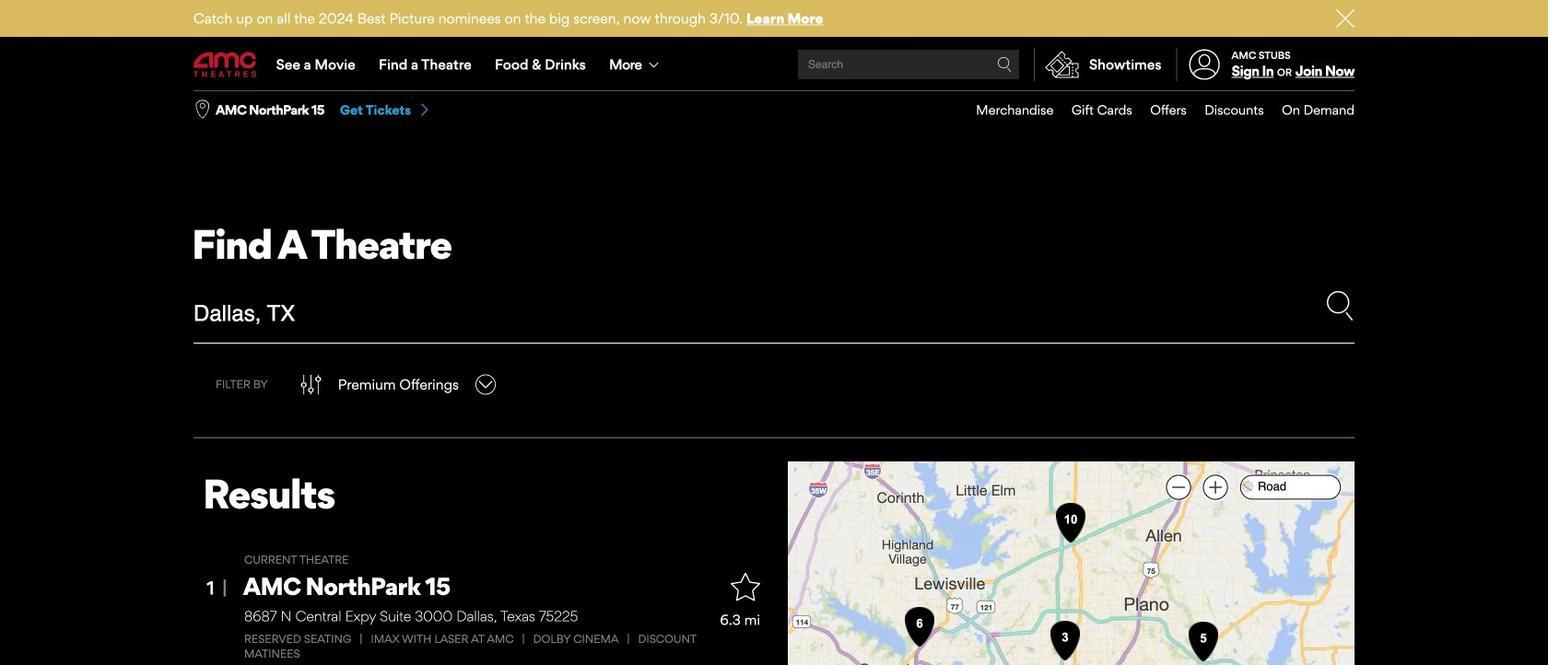 Task type: locate. For each thing, give the bounding box(es) containing it.
1 menu item from the left
[[958, 91, 1054, 129]]

5 menu item from the left
[[1264, 91, 1355, 129]]

showtimes image
[[1035, 48, 1089, 81]]

amc logo image
[[194, 52, 258, 77], [194, 52, 258, 77]]

submit search icon image
[[997, 57, 1012, 72]]

menu item
[[958, 91, 1054, 129], [1054, 91, 1132, 129], [1132, 91, 1187, 129], [1187, 91, 1264, 129], [1264, 91, 1355, 129]]

search the AMC website text field
[[805, 58, 997, 71]]

1 vertical spatial menu
[[958, 91, 1355, 129]]

menu
[[194, 39, 1355, 90], [958, 91, 1355, 129]]

cookie consent banner dialog
[[0, 616, 1548, 665]]

Search by City, Zip or Theatre text field
[[194, 291, 1246, 335]]

4 menu item from the left
[[1187, 91, 1264, 129]]

premium formats element
[[244, 632, 711, 661]]

sign in or join amc stubs element
[[1176, 39, 1355, 90]]



Task type: vqa. For each thing, say whether or not it's contained in the screenshot.
Coke & popcorn is the perfect pair, and now you can plus up your drink with this exclusive Coca-Cola light-up cup for $15.99+tax, includes large drink!
no



Task type: describe. For each thing, give the bounding box(es) containing it.
2 menu item from the left
[[1054, 91, 1132, 129]]

user profile image
[[1178, 49, 1230, 80]]

submit search image
[[1325, 291, 1355, 320]]

Click to Favorite this theatre checkbox
[[731, 572, 760, 602]]

3 menu item from the left
[[1132, 91, 1187, 129]]

0 vertical spatial menu
[[194, 39, 1355, 90]]



